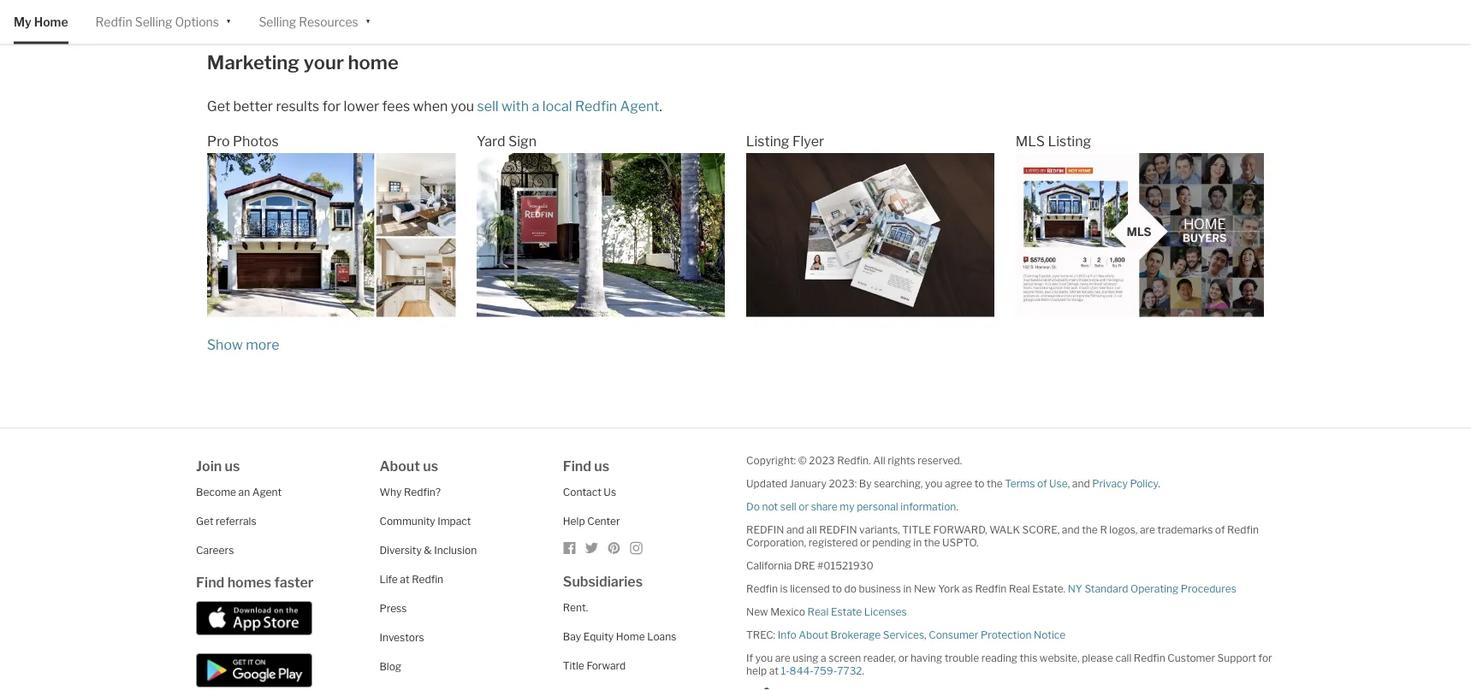 Task type: locate. For each thing, give the bounding box(es) containing it.
1 horizontal spatial of
[[1215, 524, 1225, 536]]

0 vertical spatial to
[[975, 477, 985, 490]]

help
[[746, 665, 767, 677]]

this
[[1020, 652, 1037, 664]]

are right logos,
[[1140, 524, 1155, 536]]

1-844-759-7732 .
[[781, 665, 864, 677]]

policy
[[1130, 477, 1158, 490]]

the
[[987, 477, 1003, 490], [1082, 524, 1098, 536], [924, 536, 940, 549]]

information
[[901, 500, 956, 513]]

results
[[276, 98, 319, 114]]

rent.
[[563, 602, 588, 614]]

▾ right options
[[226, 13, 231, 28]]

pro
[[207, 133, 230, 149]]

sell left with
[[477, 98, 499, 114]]

0 horizontal spatial about
[[379, 458, 420, 474]]

help
[[563, 515, 585, 528]]

investors
[[379, 632, 424, 644]]

for right "support"
[[1259, 652, 1272, 664]]

1 vertical spatial or
[[860, 536, 870, 549]]

us up us
[[594, 458, 609, 474]]

0 vertical spatial for
[[322, 98, 341, 114]]

2 vertical spatial you
[[755, 652, 773, 664]]

1 horizontal spatial selling
[[259, 15, 296, 29]]

at left '1-' on the bottom right
[[769, 665, 779, 677]]

are
[[1140, 524, 1155, 536], [775, 652, 791, 664]]

0 vertical spatial in
[[913, 536, 922, 549]]

2 horizontal spatial you
[[925, 477, 943, 490]]

us right join
[[225, 458, 240, 474]]

the down title
[[924, 536, 940, 549]]

selling up marketing
[[259, 15, 296, 29]]

0 vertical spatial about
[[379, 458, 420, 474]]

1 vertical spatial get
[[196, 515, 214, 528]]

0 vertical spatial get
[[207, 98, 230, 114]]

use
[[1049, 477, 1068, 490]]

in right business
[[903, 583, 912, 595]]

and left all
[[786, 524, 804, 536]]

home right the my at the left of page
[[34, 15, 68, 29]]

1 ▾ from the left
[[226, 13, 231, 28]]

are inside redfin and all redfin variants, title forward, walk score, and the r logos, are trademarks of redfin corporation, registered or pending in the uspto.
[[1140, 524, 1155, 536]]

1 horizontal spatial about
[[799, 629, 828, 641]]

find down the careers
[[196, 574, 224, 591]]

yard sign
[[477, 133, 537, 149]]

0 horizontal spatial for
[[322, 98, 341, 114]]

1 horizontal spatial the
[[987, 477, 1003, 490]]

and right the use
[[1072, 477, 1090, 490]]

of right trademarks
[[1215, 524, 1225, 536]]

us for find us
[[594, 458, 609, 474]]

estate
[[831, 606, 862, 618]]

to left do
[[832, 583, 842, 595]]

844-
[[790, 665, 814, 677]]

0 vertical spatial real
[[1009, 583, 1030, 595]]

1 vertical spatial for
[[1259, 652, 1272, 664]]

1 redfin from the left
[[746, 524, 784, 536]]

you inside if you are using a screen reader, or having trouble reading this website, please call redfin customer support for help at
[[755, 652, 773, 664]]

1 vertical spatial new
[[746, 606, 768, 618]]

0 vertical spatial or
[[799, 500, 809, 513]]

score,
[[1022, 524, 1060, 536]]

at right life
[[400, 574, 410, 586]]

2 horizontal spatial us
[[594, 458, 609, 474]]

show more link
[[207, 336, 279, 353]]

, left privacy
[[1068, 477, 1070, 490]]

local mls listing image
[[1016, 153, 1264, 317]]

in down title
[[913, 536, 922, 549]]

▾ inside the redfin selling options ▾
[[226, 13, 231, 28]]

2 horizontal spatial or
[[898, 652, 908, 664]]

redfin inside the redfin selling options ▾
[[95, 15, 132, 29]]

1 horizontal spatial real
[[1009, 583, 1030, 595]]

a right with
[[532, 98, 539, 114]]

0 horizontal spatial selling
[[135, 15, 172, 29]]

investors button
[[379, 632, 424, 644]]

contact
[[563, 486, 601, 499]]

0 vertical spatial sell
[[477, 98, 499, 114]]

are up '1-' on the bottom right
[[775, 652, 791, 664]]

at
[[400, 574, 410, 586], [769, 665, 779, 677]]

0 horizontal spatial ,
[[924, 629, 927, 641]]

1 vertical spatial sell
[[780, 500, 797, 513]]

updated
[[746, 477, 787, 490]]

0 vertical spatial find
[[563, 458, 591, 474]]

new
[[914, 583, 936, 595], [746, 606, 768, 618]]

0 horizontal spatial at
[[400, 574, 410, 586]]

0 vertical spatial ,
[[1068, 477, 1070, 490]]

new up trec:
[[746, 606, 768, 618]]

resources
[[299, 15, 358, 29]]

info
[[778, 629, 796, 641]]

1 horizontal spatial in
[[913, 536, 922, 549]]

procedures
[[1181, 583, 1237, 595]]

2 selling from the left
[[259, 15, 296, 29]]

0 vertical spatial a
[[532, 98, 539, 114]]

the left r at bottom right
[[1082, 524, 1098, 536]]

1 vertical spatial are
[[775, 652, 791, 664]]

1 horizontal spatial you
[[755, 652, 773, 664]]

become an agent button
[[196, 486, 282, 499]]

real left estate.
[[1009, 583, 1030, 595]]

2 ▾ from the left
[[365, 13, 371, 28]]

listing
[[746, 133, 789, 149], [1048, 133, 1091, 149]]

7732
[[837, 665, 862, 677]]

real down licensed
[[807, 606, 829, 618]]

when
[[413, 98, 448, 114]]

2 horizontal spatial the
[[1082, 524, 1098, 536]]

1 horizontal spatial ▾
[[365, 13, 371, 28]]

or down variants, on the bottom
[[860, 536, 870, 549]]

careers
[[196, 545, 234, 557]]

1 vertical spatial a
[[821, 652, 826, 664]]

blog
[[379, 661, 401, 673]]

help center button
[[563, 515, 620, 528]]

us for about us
[[423, 458, 438, 474]]

you up information
[[925, 477, 943, 490]]

redfin right trademarks
[[1227, 524, 1259, 536]]

redfin up registered
[[819, 524, 857, 536]]

selling inside the selling resources ▾
[[259, 15, 296, 29]]

2 vertical spatial or
[[898, 652, 908, 664]]

get up careers button
[[196, 515, 214, 528]]

us
[[225, 458, 240, 474], [423, 458, 438, 474], [594, 458, 609, 474]]

trademarks
[[1158, 524, 1213, 536]]

the left "terms" at right bottom
[[987, 477, 1003, 490]]

0 horizontal spatial real
[[807, 606, 829, 618]]

join
[[196, 458, 222, 474]]

0 vertical spatial of
[[1037, 477, 1047, 490]]

2 us from the left
[[423, 458, 438, 474]]

why redfin? button
[[379, 486, 441, 499]]

sell right not
[[780, 500, 797, 513]]

0 vertical spatial you
[[451, 98, 474, 114]]

redfin instagram image
[[630, 542, 643, 555]]

listing left flyer
[[746, 133, 789, 149]]

a up 1-844-759-7732 .
[[821, 652, 826, 664]]

local redfin agent
[[542, 98, 659, 114]]

0 vertical spatial new
[[914, 583, 936, 595]]

759-
[[814, 665, 837, 677]]

1 horizontal spatial for
[[1259, 652, 1272, 664]]

or inside if you are using a screen reader, or having trouble reading this website, please call redfin customer support for help at
[[898, 652, 908, 664]]

0 horizontal spatial us
[[225, 458, 240, 474]]

0 vertical spatial are
[[1140, 524, 1155, 536]]

1 horizontal spatial redfin
[[819, 524, 857, 536]]

1 horizontal spatial find
[[563, 458, 591, 474]]

▾
[[226, 13, 231, 28], [365, 13, 371, 28]]

you right when on the top of page
[[451, 98, 474, 114]]

and
[[1072, 477, 1090, 490], [786, 524, 804, 536], [1062, 524, 1080, 536]]

yard
[[477, 133, 505, 149]]

1 vertical spatial of
[[1215, 524, 1225, 536]]

get left better
[[207, 98, 230, 114]]

please
[[1082, 652, 1113, 664]]

redfin facebook image
[[563, 542, 577, 555]]

1 horizontal spatial at
[[769, 665, 779, 677]]

1 horizontal spatial listing
[[1048, 133, 1091, 149]]

photos
[[233, 133, 279, 149]]

trouble
[[945, 652, 979, 664]]

0 horizontal spatial find
[[196, 574, 224, 591]]

find up contact
[[563, 458, 591, 474]]

title
[[563, 660, 584, 672]]

licensed
[[790, 583, 830, 595]]

or left share
[[799, 500, 809, 513]]

do
[[746, 500, 760, 513]]

▾ right resources
[[365, 13, 371, 28]]

1 horizontal spatial are
[[1140, 524, 1155, 536]]

become an agent
[[196, 486, 282, 499]]

0 horizontal spatial listing
[[746, 133, 789, 149]]

operating
[[1131, 583, 1179, 595]]

updated january 2023: by searching, you agree to the terms of use , and privacy policy .
[[746, 477, 1160, 490]]

title
[[902, 524, 931, 536]]

▾ inside the selling resources ▾
[[365, 13, 371, 28]]

real estate licenses link
[[807, 606, 907, 618]]

1-844-759-7732 link
[[781, 665, 862, 677]]

you
[[451, 98, 474, 114], [925, 477, 943, 490], [755, 652, 773, 664]]

customer
[[1168, 652, 1215, 664]]

r
[[1100, 524, 1107, 536]]

your
[[304, 51, 344, 74]]

california dre #01521930
[[746, 559, 873, 572]]

home left loans
[[616, 631, 645, 643]]

redfin right call
[[1134, 652, 1165, 664]]

3 us from the left
[[594, 458, 609, 474]]

1 selling from the left
[[135, 15, 172, 29]]

redfin up corporation,
[[746, 524, 784, 536]]

show more
[[207, 336, 279, 353]]

0 horizontal spatial a
[[532, 98, 539, 114]]

1 horizontal spatial new
[[914, 583, 936, 595]]

redfin left is
[[746, 583, 778, 595]]

1 horizontal spatial or
[[860, 536, 870, 549]]

.
[[659, 98, 662, 114], [1158, 477, 1160, 490], [956, 500, 958, 513], [862, 665, 864, 677]]

estate.
[[1032, 583, 1066, 595]]

for left lower
[[322, 98, 341, 114]]

more
[[246, 336, 279, 353]]

referrals
[[216, 515, 256, 528]]

you right if
[[755, 652, 773, 664]]

or down services
[[898, 652, 908, 664]]

1 horizontal spatial a
[[821, 652, 826, 664]]

listing right mls
[[1048, 133, 1091, 149]]

0 horizontal spatial to
[[832, 583, 842, 595]]

of left the use
[[1037, 477, 1047, 490]]

ny standard operating procedures link
[[1068, 583, 1237, 595]]

0 horizontal spatial are
[[775, 652, 791, 664]]

1 horizontal spatial us
[[423, 458, 438, 474]]

0 horizontal spatial home
[[34, 15, 68, 29]]

1 vertical spatial to
[[832, 583, 842, 595]]

services
[[883, 629, 924, 641]]

redfin right my home
[[95, 15, 132, 29]]

if you are using a screen reader, or having trouble reading this website, please call redfin customer support for help at
[[746, 652, 1272, 677]]

do not sell or share my personal information .
[[746, 500, 958, 513]]

1 us from the left
[[225, 458, 240, 474]]

new left york
[[914, 583, 936, 595]]

press button
[[379, 603, 407, 615]]

about up using
[[799, 629, 828, 641]]

to right agree
[[975, 477, 985, 490]]

home
[[348, 51, 399, 74]]

,
[[1068, 477, 1070, 490], [924, 629, 927, 641]]

us up the 'redfin?'
[[423, 458, 438, 474]]

selling inside the redfin selling options ▾
[[135, 15, 172, 29]]

join us
[[196, 458, 240, 474]]

0 horizontal spatial in
[[903, 583, 912, 595]]

1 vertical spatial in
[[903, 583, 912, 595]]

selling left options
[[135, 15, 172, 29]]

get referrals button
[[196, 515, 256, 528]]

call
[[1115, 652, 1132, 664]]

about up why
[[379, 458, 420, 474]]

1 vertical spatial at
[[769, 665, 779, 677]]

, up having
[[924, 629, 927, 641]]

logos,
[[1109, 524, 1138, 536]]

1 vertical spatial find
[[196, 574, 224, 591]]

1 horizontal spatial home
[[616, 631, 645, 643]]

1 horizontal spatial ,
[[1068, 477, 1070, 490]]

0 horizontal spatial redfin
[[746, 524, 784, 536]]

a
[[532, 98, 539, 114], [821, 652, 826, 664]]

about us
[[379, 458, 438, 474]]

0 horizontal spatial ▾
[[226, 13, 231, 28]]

title forward
[[563, 660, 626, 672]]

reader,
[[863, 652, 896, 664]]

in inside redfin and all redfin variants, title forward, walk score, and the r logos, are trademarks of redfin corporation, registered or pending in the uspto.
[[913, 536, 922, 549]]



Task type: describe. For each thing, give the bounding box(es) containing it.
of inside redfin and all redfin variants, title forward, walk score, and the r logos, are trademarks of redfin corporation, registered or pending in the uspto.
[[1215, 524, 1225, 536]]

become
[[196, 486, 236, 499]]

contact us button
[[563, 486, 616, 499]]

1-
[[781, 665, 790, 677]]

redfin twitter image
[[585, 542, 599, 555]]

inclusion
[[434, 545, 477, 557]]

licenses
[[864, 606, 907, 618]]

community impact
[[379, 515, 471, 528]]

marketing your home
[[207, 51, 399, 74]]

redfin down &
[[412, 574, 443, 586]]

blog button
[[379, 661, 401, 673]]

redfin pinterest image
[[607, 542, 621, 555]]

0 horizontal spatial you
[[451, 98, 474, 114]]

diversity & inclusion button
[[379, 545, 477, 557]]

fees
[[382, 98, 410, 114]]

press
[[379, 603, 407, 615]]

business
[[859, 583, 901, 595]]

life at redfin button
[[379, 574, 443, 586]]

registered
[[808, 536, 858, 549]]

mls listing
[[1016, 133, 1091, 149]]

january
[[790, 477, 827, 490]]

all
[[806, 524, 817, 536]]

sell with a local redfin agent link
[[477, 98, 659, 114]]

my home
[[14, 15, 68, 29]]

find for find homes faster
[[196, 574, 224, 591]]

1 horizontal spatial sell
[[780, 500, 797, 513]]

dre
[[794, 559, 815, 572]]

get for get referrals
[[196, 515, 214, 528]]

as
[[962, 583, 973, 595]]

1 vertical spatial ,
[[924, 629, 927, 641]]

2 redfin from the left
[[819, 524, 857, 536]]

share
[[811, 500, 838, 513]]

info about brokerage services link
[[778, 629, 924, 641]]

at inside if you are using a screen reader, or having trouble reading this website, please call redfin customer support for help at
[[769, 665, 779, 677]]

0 horizontal spatial of
[[1037, 477, 1047, 490]]

0 horizontal spatial or
[[799, 500, 809, 513]]

listing flyer
[[746, 133, 824, 149]]

and right score,
[[1062, 524, 1080, 536]]

professional listing flyer image
[[746, 153, 994, 317]]

get referrals
[[196, 515, 256, 528]]

marketing
[[207, 51, 300, 74]]

terms
[[1005, 477, 1035, 490]]

do not sell or share my personal information link
[[746, 500, 956, 513]]

all
[[873, 454, 885, 467]]

subsidiaries
[[563, 573, 643, 590]]

1 vertical spatial home
[[616, 631, 645, 643]]

redfin selling options ▾
[[95, 13, 231, 29]]

find for find us
[[563, 458, 591, 474]]

personal
[[857, 500, 898, 513]]

center
[[587, 515, 620, 528]]

or inside redfin and all redfin variants, title forward, walk score, and the r logos, are trademarks of redfin corporation, registered or pending in the uspto.
[[860, 536, 870, 549]]

an
[[238, 486, 250, 499]]

redfin inside if you are using a screen reader, or having trouble reading this website, please call redfin customer support for help at
[[1134, 652, 1165, 664]]

loans
[[647, 631, 676, 643]]

options
[[175, 15, 219, 29]]

redfin yard sign image
[[477, 153, 725, 317]]

privacy
[[1092, 477, 1128, 490]]

2 listing from the left
[[1048, 133, 1091, 149]]

copyright:
[[746, 454, 796, 467]]

1 vertical spatial you
[[925, 477, 943, 490]]

corporation,
[[746, 536, 806, 549]]

is
[[780, 583, 788, 595]]

redfin right as
[[975, 583, 1007, 595]]

for inside if you are using a screen reader, or having trouble reading this website, please call redfin customer support for help at
[[1259, 652, 1272, 664]]

my
[[840, 500, 855, 513]]

walk
[[989, 524, 1020, 536]]

&
[[424, 545, 432, 557]]

not
[[762, 500, 778, 513]]

download the redfin app from the google play store image
[[196, 654, 312, 688]]

reserved.
[[918, 454, 962, 467]]

reading
[[981, 652, 1018, 664]]

1 listing from the left
[[746, 133, 789, 149]]

support
[[1217, 652, 1256, 664]]

1 horizontal spatial to
[[975, 477, 985, 490]]

1 vertical spatial real
[[807, 606, 829, 618]]

0 horizontal spatial sell
[[477, 98, 499, 114]]

0 horizontal spatial the
[[924, 536, 940, 549]]

redfin inside redfin and all redfin variants, title forward, walk score, and the r logos, are trademarks of redfin corporation, registered or pending in the uspto.
[[1227, 524, 1259, 536]]

pro photos
[[207, 133, 279, 149]]

are inside if you are using a screen reader, or having trouble reading this website, please call redfin customer support for help at
[[775, 652, 791, 664]]

searching,
[[874, 477, 923, 490]]

screen
[[829, 652, 861, 664]]

0 horizontal spatial new
[[746, 606, 768, 618]]

consumer
[[929, 629, 979, 641]]

lower
[[344, 98, 379, 114]]

download the redfin app on the apple app store image
[[196, 601, 312, 636]]

if
[[746, 652, 753, 664]]

get for get better results for lower fees when you sell with a local redfin agent .
[[207, 98, 230, 114]]

selling resources link
[[259, 0, 358, 44]]

find homes faster
[[196, 574, 314, 591]]

forward
[[587, 660, 626, 672]]

a inside if you are using a screen reader, or having trouble reading this website, please call redfin customer support for help at
[[821, 652, 826, 664]]

notice
[[1034, 629, 1066, 641]]

us for join us
[[225, 458, 240, 474]]

pending
[[872, 536, 911, 549]]

redfin and all redfin variants, title forward, walk score, and the r logos, are trademarks of redfin corporation, registered or pending in the uspto.
[[746, 524, 1259, 549]]

having
[[911, 652, 943, 664]]

bay
[[563, 631, 581, 643]]

agree
[[945, 477, 972, 490]]

redfin?
[[404, 486, 441, 499]]

california
[[746, 559, 792, 572]]

us
[[604, 486, 616, 499]]

title forward button
[[563, 660, 626, 672]]

better
[[233, 98, 273, 114]]

redfin is licensed to do business in new york as redfin real estate. ny standard operating procedures
[[746, 583, 1237, 595]]

agent
[[252, 486, 282, 499]]

0 vertical spatial at
[[400, 574, 410, 586]]

consumer protection notice link
[[929, 629, 1066, 641]]

brokerage
[[831, 629, 881, 641]]

show
[[207, 336, 243, 353]]

0 vertical spatial home
[[34, 15, 68, 29]]

equal housing opportunity image
[[746, 688, 787, 691]]

1 vertical spatial about
[[799, 629, 828, 641]]

mls
[[1016, 133, 1045, 149]]

uspto.
[[942, 536, 979, 549]]

©
[[798, 454, 807, 467]]

free professional listing photos image
[[207, 153, 456, 317]]

redfin selling options link
[[95, 0, 219, 44]]

using
[[793, 652, 819, 664]]

life at redfin
[[379, 574, 443, 586]]



Task type: vqa. For each thing, say whether or not it's contained in the screenshot.
FLYER
yes



